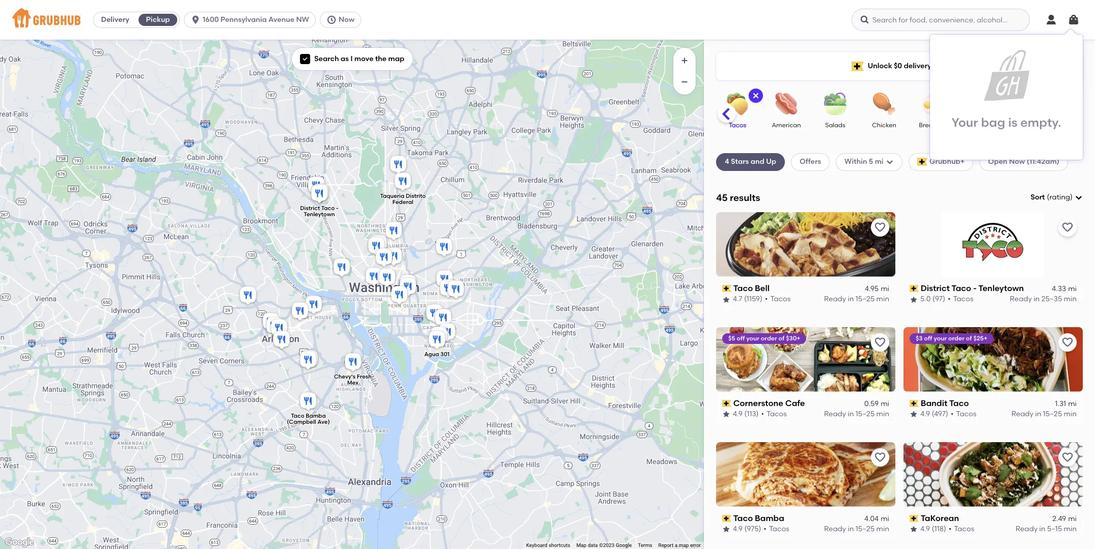 Task type: describe. For each thing, give the bounding box(es) containing it.
save this restaurant button for taco bamba
[[871, 449, 890, 467]]

qdoba mexican eats image
[[389, 285, 410, 307]]

ready in 25–35 min
[[1010, 295, 1077, 304]]

is
[[1009, 115, 1018, 130]]

1 horizontal spatial district
[[921, 284, 950, 293]]

taco bamba
[[734, 514, 785, 524]]

bandit taco logo image
[[904, 328, 1083, 392]]

4.95 mi
[[865, 285, 890, 294]]

taco bell logo image
[[717, 212, 896, 277]]

keyboard
[[526, 543, 548, 549]]

results
[[730, 192, 761, 204]]

pickup
[[146, 15, 170, 24]]

ready in 15–25 min for taco bamba
[[825, 525, 890, 534]]

301
[[441, 351, 450, 358]]

of for cafe
[[779, 335, 785, 342]]

report a map error link
[[659, 543, 701, 549]]

4.04
[[865, 515, 879, 524]]

dessert image
[[1063, 93, 1096, 115]]

ready in 15–25 min for cornerstone cafe
[[825, 410, 890, 419]]

1 vertical spatial save this restaurant image
[[875, 337, 887, 349]]

in for district taco - tenleytown
[[1034, 295, 1040, 304]]

svg image inside field
[[1075, 194, 1083, 202]]

district taco - tenleytown image
[[309, 183, 330, 206]]

chevy's fresh mex
[[334, 374, 372, 387]]

1 vertical spatial save this restaurant image
[[1062, 337, 1074, 349]]

4.9 for cornerstone
[[733, 410, 743, 419]]

0.59 mi
[[865, 400, 890, 409]]

4.9 left (118)
[[921, 525, 931, 534]]

0.59
[[865, 400, 879, 409]]

agua 301 image
[[427, 329, 447, 352]]

min for cornerstone cafe
[[877, 410, 890, 419]]

taqueria distrito federal district taco - tenleytown
[[300, 193, 426, 218]]

• for taco bamba
[[764, 525, 767, 534]]

i
[[351, 55, 353, 63]]

(11:42am)
[[1027, 158, 1060, 166]]

super tacos and bakery image
[[368, 234, 389, 256]]

taco bell image
[[238, 285, 258, 308]]

order for cornerstone
[[761, 335, 778, 342]]

empty.
[[1021, 115, 1062, 130]]

data
[[588, 543, 598, 549]]

tacos for cornerstone cafe
[[767, 410, 787, 419]]

tenleytown inside taqueria distrito federal district taco - tenleytown
[[304, 211, 335, 218]]

5
[[869, 158, 874, 166]]

subscription pass image for cornerstone
[[723, 401, 732, 408]]

bandit taco
[[921, 399, 969, 409]]

salads
[[826, 122, 846, 129]]

©2023
[[599, 543, 615, 549]]

map region
[[0, 0, 712, 550]]

mi for cornerstone cafe
[[881, 400, 890, 409]]

4.9 (113)
[[733, 410, 759, 419]]

unlock $0 delivery fees
[[868, 62, 948, 70]]

district taco - tenleytown logo image
[[943, 212, 1045, 277]]

4.9 (497)
[[921, 410, 949, 419]]

mi right 5
[[875, 158, 884, 166]]

mi for taco bell
[[881, 285, 890, 294]]

fees
[[934, 62, 948, 70]]

stars
[[731, 158, 749, 166]]

0 vertical spatial bandit taco image
[[310, 182, 331, 205]]

agua 301
[[424, 351, 450, 358]]

(campbell
[[287, 419, 316, 426]]

4.7 (1159)
[[733, 295, 763, 304]]

cafe
[[786, 399, 805, 409]]

Search for food, convenience, alcohol... search field
[[852, 9, 1030, 31]]

15–25 for taco bell
[[856, 295, 875, 304]]

in for cornerstone cafe
[[848, 410, 854, 419]]

• tacos for bandit taco
[[951, 410, 977, 419]]

fresh
[[357, 374, 372, 381]]

report a map error
[[659, 543, 701, 549]]

agua
[[424, 351, 439, 358]]

4.33 mi
[[1053, 285, 1077, 294]]

star icon image for bandit taco
[[910, 411, 918, 419]]

15–25 for taco bamba
[[856, 525, 875, 534]]

1 horizontal spatial now
[[1010, 158, 1026, 166]]

(113)
[[745, 410, 759, 419]]

taqueria distrito federal image
[[393, 171, 413, 193]]

j & j carryout image
[[388, 154, 409, 177]]

4 stars and up
[[725, 158, 777, 166]]

sort ( rating )
[[1031, 193, 1073, 202]]

in for taco bell
[[848, 295, 854, 304]]

- inside taqueria distrito federal district taco - tenleytown
[[336, 205, 339, 212]]

takorean
[[921, 514, 960, 524]]

main navigation navigation
[[0, 0, 1096, 40]]

tacos for taco bamba
[[769, 525, 790, 534]]

cornerstone cafe
[[734, 399, 805, 409]]

45 results
[[717, 192, 761, 204]]

• for takorean
[[949, 525, 952, 534]]

svg image left the american image
[[752, 92, 760, 100]]

$0
[[894, 62, 903, 70]]

now inside button
[[339, 15, 355, 24]]

google image
[[3, 537, 36, 550]]

las placitas image
[[437, 322, 458, 344]]

ready for cornerstone cafe
[[825, 410, 847, 419]]

star icon image for taco bell
[[723, 296, 731, 304]]

tacos for bandit taco
[[957, 410, 977, 419]]

star icon image for district taco - tenleytown
[[910, 296, 918, 304]]

chevy's
[[334, 374, 356, 381]]

mi for district taco - tenleytown
[[1069, 285, 1077, 294]]

2.49
[[1053, 515, 1067, 524]]

(1159)
[[745, 295, 763, 304]]

1600 pennsylvania avenue nw button
[[184, 12, 320, 28]]

ave)
[[318, 419, 330, 426]]

american image
[[769, 93, 805, 115]]

$25+
[[974, 335, 988, 342]]

tacos for taco bell
[[771, 295, 791, 304]]

sol mexican grill image
[[398, 273, 418, 296]]

grubhub plus flag logo image for unlock $0 delivery fees
[[852, 61, 864, 71]]

1 vertical spatial bandit taco image
[[374, 247, 394, 269]]

• tacos for takorean
[[949, 525, 975, 534]]

keyboard shortcuts button
[[526, 543, 571, 550]]

taco bamba (campbell ave)
[[287, 413, 330, 426]]

up
[[767, 158, 777, 166]]

1600
[[203, 15, 219, 24]]

order for bandit
[[949, 335, 965, 342]]

subscription pass image for district
[[910, 285, 919, 293]]

star icon image for cornerstone cafe
[[723, 411, 731, 419]]

1600 pennsylvania avenue nw
[[203, 15, 309, 24]]

in for takorean
[[1040, 525, 1046, 534]]

alero restaurant image
[[384, 246, 404, 268]]

0 vertical spatial map
[[389, 55, 405, 63]]

ready in 15–25 min for taco bell
[[825, 295, 890, 304]]

4
[[725, 158, 730, 166]]

terms link
[[638, 543, 653, 549]]

min for takorean
[[1064, 525, 1077, 534]]

rating
[[1050, 193, 1071, 202]]

star icon image for takorean
[[910, 526, 918, 534]]

tacos for district taco - tenleytown
[[954, 295, 974, 304]]

pickup button
[[137, 12, 179, 28]]

map
[[577, 543, 587, 549]]

• tacos for taco bell
[[765, 295, 791, 304]]

avenue
[[269, 15, 295, 24]]

svg image up the "unlock"
[[860, 15, 870, 25]]

google
[[616, 543, 632, 549]]

• for taco bell
[[765, 295, 768, 304]]

offers
[[800, 158, 822, 166]]

(97)
[[933, 295, 946, 304]]

and
[[751, 158, 765, 166]]

district inside taqueria distrito federal district taco - tenleytown
[[300, 205, 320, 212]]

of for taco
[[966, 335, 972, 342]]

your bag is empty. tooltip
[[931, 29, 1083, 160]]

cornerstone cafe logo image
[[717, 328, 896, 392]]

$3
[[916, 335, 923, 342]]

as
[[341, 55, 349, 63]]

move
[[355, 55, 374, 63]]

save this restaurant image for taco bell
[[875, 222, 887, 234]]

your
[[952, 115, 979, 130]]

sort
[[1031, 193, 1045, 202]]

error
[[691, 543, 701, 549]]

pennsylvania
[[221, 15, 267, 24]]

taco bamba image
[[269, 318, 289, 340]]

uncle julio's image
[[261, 312, 281, 334]]

min for taco bell
[[877, 295, 890, 304]]

takorean image
[[429, 325, 449, 348]]

shortcuts
[[549, 543, 571, 549]]

2.49 mi
[[1053, 515, 1077, 524]]

ready for bandit taco
[[1012, 410, 1034, 419]]

off for cornerstone
[[737, 335, 745, 342]]

la plaza restaurant image
[[433, 308, 454, 330]]



Task type: locate. For each thing, give the bounding box(es) containing it.
mexicali blues image
[[290, 301, 310, 323]]

1 your from the left
[[747, 335, 760, 342]]

your right $5
[[747, 335, 760, 342]]

sol mexican grill image
[[306, 175, 327, 197], [446, 279, 466, 301]]

15–25 for cornerstone cafe
[[856, 410, 875, 419]]

0 horizontal spatial bamba
[[306, 413, 326, 420]]

• for bandit taco
[[951, 410, 954, 419]]

subscription pass image for bandit taco
[[910, 401, 919, 408]]

star icon image left the 4.9 (118)
[[910, 526, 918, 534]]

0 horizontal spatial your
[[747, 335, 760, 342]]

taqueria al lado image
[[366, 236, 387, 258]]

• tacos for taco bamba
[[764, 525, 790, 534]]

1 horizontal spatial sol mexican grill image
[[446, 279, 466, 301]]

subscription pass image left taco bell
[[723, 285, 732, 293]]

subscription pass image
[[723, 285, 732, 293], [910, 285, 919, 293], [723, 401, 732, 408], [910, 516, 919, 523]]

svg image inside 1600 pennsylvania avenue nw button
[[191, 15, 201, 25]]

tenleytown
[[304, 211, 335, 218], [979, 284, 1025, 293]]

federal
[[393, 199, 414, 206]]

1 horizontal spatial map
[[679, 543, 689, 549]]

)
[[1071, 193, 1073, 202]]

0 vertical spatial save this restaurant image
[[875, 222, 887, 234]]

star icon image left 4.9 (497)
[[910, 411, 918, 419]]

• for district taco - tenleytown
[[948, 295, 951, 304]]

0 horizontal spatial order
[[761, 335, 778, 342]]

tacos down district taco - tenleytown
[[954, 295, 974, 304]]

0 horizontal spatial -
[[336, 205, 339, 212]]

breakfast
[[920, 122, 948, 129]]

now
[[339, 15, 355, 24], [1010, 158, 1026, 166]]

save this restaurant button for takorean
[[1059, 449, 1077, 467]]

1 vertical spatial tenleytown
[[979, 284, 1025, 293]]

the well dressed burrito image
[[364, 266, 384, 289]]

4.9 for taco
[[733, 525, 743, 534]]

25–35
[[1042, 295, 1063, 304]]

15–25 down 1.31
[[1044, 410, 1063, 419]]

1 vertical spatial now
[[1010, 158, 1026, 166]]

ready in 5–15 min
[[1016, 525, 1077, 534]]

4.33
[[1053, 285, 1067, 294]]

4.04 mi
[[865, 515, 890, 524]]

0 vertical spatial subscription pass image
[[910, 401, 919, 408]]

mi
[[875, 158, 884, 166], [881, 285, 890, 294], [1069, 285, 1077, 294], [881, 400, 890, 409], [1069, 400, 1077, 409], [881, 515, 890, 524], [1069, 515, 1077, 524]]

tacos
[[729, 122, 747, 129], [771, 295, 791, 304], [954, 295, 974, 304], [767, 410, 787, 419], [957, 410, 977, 419], [769, 525, 790, 534], [955, 525, 975, 534]]

$30+
[[786, 335, 801, 342]]

subscription pass image for taco
[[723, 285, 732, 293]]

- down district taco - tenleytown logo on the right of the page
[[974, 284, 977, 293]]

(975)
[[745, 525, 762, 534]]

- right district taco - tenleytown icon
[[336, 205, 339, 212]]

breakfast image
[[916, 93, 951, 115]]

subscription pass image for taco bamba
[[723, 516, 732, 523]]

mi right 2.49
[[1069, 515, 1077, 524]]

distrito
[[406, 193, 426, 200]]

2 vertical spatial save this restaurant image
[[1062, 452, 1074, 464]]

delivery button
[[94, 12, 137, 28]]

off right $3 in the right bottom of the page
[[925, 335, 933, 342]]

taco inside taco bamba (campbell ave)
[[291, 413, 305, 420]]

map data ©2023 google
[[577, 543, 632, 549]]

1 vertical spatial -
[[974, 284, 977, 293]]

(497)
[[932, 410, 949, 419]]

minus icon image
[[680, 77, 690, 87]]

grubhub plus flag logo image
[[852, 61, 864, 71], [918, 158, 928, 166]]

mi for bandit taco
[[1069, 400, 1077, 409]]

taqueria habanero bryant st image
[[434, 237, 455, 259]]

star icon image left 5.0
[[910, 296, 918, 304]]

search
[[314, 55, 339, 63]]

salads image
[[818, 93, 854, 115]]

1 vertical spatial subscription pass image
[[723, 516, 732, 523]]

1 order from the left
[[761, 335, 778, 342]]

grubhub plus flag logo image left grubhub+
[[918, 158, 928, 166]]

4.9 left (975)
[[733, 525, 743, 534]]

4.7
[[733, 295, 743, 304]]

bell
[[755, 284, 770, 293]]

-
[[336, 205, 339, 212], [974, 284, 977, 293]]

keyboard shortcuts
[[526, 543, 571, 549]]

now up as
[[339, 15, 355, 24]]

15–25 for bandit taco
[[1044, 410, 1063, 419]]

your for bandit
[[934, 335, 947, 342]]

your for cornerstone
[[747, 335, 760, 342]]

grubhub plus flag logo image left the "unlock"
[[852, 61, 864, 71]]

min down 1.31 mi
[[1064, 410, 1077, 419]]

now right open
[[1010, 158, 1026, 166]]

min for bandit taco
[[1064, 410, 1077, 419]]

5.0 (97)
[[921, 295, 946, 304]]

save this restaurant image
[[875, 222, 887, 234], [875, 337, 887, 349], [1062, 452, 1074, 464]]

4.95
[[865, 285, 879, 294]]

save this restaurant image for district taco - tenleytown
[[1062, 222, 1074, 234]]

• right (97)
[[948, 295, 951, 304]]

cornerstone
[[734, 399, 784, 409]]

tacos right (118)
[[955, 525, 975, 534]]

mi right 4.04
[[881, 515, 890, 524]]

0 horizontal spatial district
[[300, 205, 320, 212]]

subscription pass image
[[910, 401, 919, 408], [723, 516, 732, 523]]

ready in 15–25 min down 4.95
[[825, 295, 890, 304]]

0 vertical spatial -
[[336, 205, 339, 212]]

tacos right (1159)
[[771, 295, 791, 304]]

• tacos for district taco - tenleytown
[[948, 295, 974, 304]]

• tacos down district taco - tenleytown
[[948, 295, 974, 304]]

• right (975)
[[764, 525, 767, 534]]

0 vertical spatial bamba
[[306, 413, 326, 420]]

• for cornerstone cafe
[[762, 410, 764, 419]]

save this restaurant button for taco bell
[[871, 219, 890, 237]]

0 horizontal spatial off
[[737, 335, 745, 342]]

dessert
[[1069, 122, 1091, 129]]

0 vertical spatial grubhub plus flag logo image
[[852, 61, 864, 71]]

4.9 down bandit in the right of the page
[[921, 410, 931, 419]]

min for taco bamba
[[877, 525, 890, 534]]

• right "(113)"
[[762, 410, 764, 419]]

in for taco bamba
[[848, 525, 854, 534]]

5–15
[[1048, 525, 1063, 534]]

ready in 15–25 min for bandit taco
[[1012, 410, 1077, 419]]

nw
[[296, 15, 309, 24]]

min down 4.04 mi in the bottom of the page
[[877, 525, 890, 534]]

4.9 (118)
[[921, 525, 947, 534]]

in for bandit taco
[[1036, 410, 1042, 419]]

mi for takorean
[[1069, 515, 1077, 524]]

taco bamba logo image
[[717, 443, 896, 507]]

15–25 down 4.04
[[856, 525, 875, 534]]

save this restaurant image
[[1062, 222, 1074, 234], [1062, 337, 1074, 349], [875, 452, 887, 464]]

tacos down cornerstone cafe at right bottom
[[767, 410, 787, 419]]

mi right 1.31
[[1069, 400, 1077, 409]]

chicken
[[873, 122, 897, 129]]

terms
[[638, 543, 653, 549]]

tenleytown down district taco - tenleytown icon
[[304, 211, 335, 218]]

bamba for taco bamba
[[755, 514, 785, 524]]

map right a
[[679, 543, 689, 549]]

taco inside taqueria distrito federal district taco - tenleytown
[[321, 205, 335, 212]]

0 horizontal spatial grubhub plus flag logo image
[[852, 61, 864, 71]]

1 horizontal spatial of
[[966, 335, 972, 342]]

ready
[[825, 295, 847, 304], [1010, 295, 1033, 304], [825, 410, 847, 419], [1012, 410, 1034, 419], [825, 525, 847, 534], [1016, 525, 1038, 534]]

• tacos down bandit taco
[[951, 410, 977, 419]]

• tacos down cornerstone cafe at right bottom
[[762, 410, 787, 419]]

1 horizontal spatial tenleytown
[[979, 284, 1025, 293]]

star icon image left 4.9 (113)
[[723, 411, 731, 419]]

star icon image
[[723, 296, 731, 304], [910, 296, 918, 304], [723, 411, 731, 419], [910, 411, 918, 419], [723, 526, 731, 534], [910, 526, 918, 534]]

1.31 mi
[[1056, 400, 1077, 409]]

delivery
[[904, 62, 932, 70]]

1 horizontal spatial bandit taco image
[[374, 247, 394, 269]]

min for district taco - tenleytown
[[1064, 295, 1077, 304]]

• tacos for cornerstone cafe
[[762, 410, 787, 419]]

burrito brothers image
[[425, 303, 445, 325]]

4.9 (975)
[[733, 525, 762, 534]]

1 horizontal spatial -
[[974, 284, 977, 293]]

$5 off your order of $30+
[[729, 335, 801, 342]]

1 horizontal spatial grubhub plus flag logo image
[[918, 158, 928, 166]]

abi azteca grill & bar image
[[298, 350, 319, 372]]

your right $3 in the right bottom of the page
[[934, 335, 947, 342]]

of
[[779, 335, 785, 342], [966, 335, 972, 342]]

burritos
[[1020, 122, 1043, 129]]

order left $30+
[[761, 335, 778, 342]]

grubhub plus flag logo image for grubhub+
[[918, 158, 928, 166]]

tacos down taco bamba
[[769, 525, 790, 534]]

chevy's fresh mex image
[[343, 352, 363, 374]]

5.0
[[921, 295, 931, 304]]

1.31
[[1056, 400, 1067, 409]]

off
[[737, 335, 745, 342], [925, 335, 933, 342]]

ready in 15–25 min down 0.59
[[825, 410, 890, 419]]

0 vertical spatial now
[[339, 15, 355, 24]]

burritos image
[[1014, 93, 1049, 115]]

• tacos down taco bamba
[[764, 525, 790, 534]]

2 of from the left
[[966, 335, 972, 342]]

svg image right ")"
[[1075, 194, 1083, 202]]

of left '$25+'
[[966, 335, 972, 342]]

bamba
[[306, 413, 326, 420], [755, 514, 785, 524]]

min down 2.49 mi
[[1064, 525, 1077, 534]]

los chamacos mexican restaurant image
[[300, 349, 320, 371]]

open
[[989, 158, 1008, 166]]

• down 'bell'
[[765, 295, 768, 304]]

0 horizontal spatial subscription pass image
[[723, 516, 732, 523]]

save this restaurant button for district taco - tenleytown
[[1059, 219, 1077, 237]]

0 horizontal spatial tenleytown
[[304, 211, 335, 218]]

0 horizontal spatial bandit taco image
[[310, 182, 331, 205]]

min down 0.59 mi
[[877, 410, 890, 419]]

min down 4.33 mi
[[1064, 295, 1077, 304]]

• right (118)
[[949, 525, 952, 534]]

0 horizontal spatial now
[[339, 15, 355, 24]]

plus icon image
[[680, 56, 690, 66]]

45
[[717, 192, 728, 204]]

min
[[877, 295, 890, 304], [1064, 295, 1077, 304], [877, 410, 890, 419], [1064, 410, 1077, 419], [877, 525, 890, 534], [1064, 525, 1077, 534]]

mi for taco bamba
[[881, 515, 890, 524]]

1 vertical spatial grubhub plus flag logo image
[[918, 158, 928, 166]]

taco bamba (campbell ave) image
[[298, 391, 319, 414]]

subscription pass image right 4.95 mi
[[910, 285, 919, 293]]

mex
[[347, 380, 359, 387]]

off right $5
[[737, 335, 745, 342]]

1 off from the left
[[737, 335, 745, 342]]

jaco juice & taco bar of georgetown dc image
[[332, 257, 352, 280]]

4.9 left "(113)"
[[733, 410, 743, 419]]

0 vertical spatial tenleytown
[[304, 211, 335, 218]]

tacos down bandit taco
[[957, 410, 977, 419]]

subscription pass image left cornerstone at bottom
[[723, 401, 732, 408]]

of left $30+
[[779, 335, 785, 342]]

1 vertical spatial district
[[921, 284, 950, 293]]

save this restaurant button
[[871, 219, 890, 237], [1059, 219, 1077, 237], [871, 334, 890, 352], [1059, 334, 1077, 352], [871, 449, 890, 467], [1059, 449, 1077, 467]]

save this restaurant image for taco bamba
[[875, 452, 887, 464]]

mi right 0.59
[[881, 400, 890, 409]]

svg image
[[327, 15, 337, 25], [860, 15, 870, 25], [752, 92, 760, 100], [1075, 194, 1083, 202]]

0 vertical spatial district
[[300, 205, 320, 212]]

2 your from the left
[[934, 335, 947, 342]]

now button
[[320, 12, 365, 28]]

• right (497)
[[951, 410, 954, 419]]

None field
[[1031, 193, 1083, 203]]

unlock
[[868, 62, 893, 70]]

off for bandit
[[925, 335, 933, 342]]

svg image inside 'now' button
[[327, 15, 337, 25]]

bandit taco image
[[310, 182, 331, 205], [374, 247, 394, 269]]

0 horizontal spatial map
[[389, 55, 405, 63]]

el rey ballston image
[[264, 316, 285, 338]]

map right the the
[[389, 55, 405, 63]]

sushi image
[[965, 93, 1000, 115]]

ready for takorean
[[1016, 525, 1038, 534]]

bamba for taco bamba (campbell ave)
[[306, 413, 326, 420]]

none field containing sort
[[1031, 193, 1083, 203]]

subscription pass image left bandit in the right of the page
[[910, 401, 919, 408]]

california tortilla image
[[304, 294, 324, 317]]

a
[[675, 543, 678, 549]]

ready for district taco - tenleytown
[[1010, 295, 1033, 304]]

1 vertical spatial bamba
[[755, 514, 785, 524]]

0 vertical spatial sol mexican grill image
[[306, 175, 327, 197]]

chaia chinatown image
[[398, 276, 418, 299]]

star icon image left the '4.9 (975)'
[[723, 526, 731, 534]]

0 vertical spatial save this restaurant image
[[1062, 222, 1074, 234]]

• tacos right (118)
[[949, 525, 975, 534]]

ready for taco bell
[[825, 295, 847, 304]]

rinconcito tex-mex salvadorean image
[[384, 220, 404, 243]]

2 order from the left
[[949, 335, 965, 342]]

0 horizontal spatial of
[[779, 335, 785, 342]]

district taco - tenleytown
[[921, 284, 1025, 293]]

15–25 down 0.59
[[856, 410, 875, 419]]

1 horizontal spatial subscription pass image
[[910, 401, 919, 408]]

2 vertical spatial save this restaurant image
[[875, 452, 887, 464]]

tenleytown up ready in 25–35 min
[[979, 284, 1025, 293]]

tacos down tacos image
[[729, 122, 747, 129]]

bamba inside taco bamba (campbell ave)
[[306, 413, 326, 420]]

1 horizontal spatial your
[[934, 335, 947, 342]]

search as i move the map
[[314, 55, 405, 63]]

0 horizontal spatial sol mexican grill image
[[306, 175, 327, 197]]

1 horizontal spatial bamba
[[755, 514, 785, 524]]

1 of from the left
[[779, 335, 785, 342]]

tacos image
[[720, 93, 756, 115]]

within 5 mi
[[845, 158, 884, 166]]

district
[[300, 205, 320, 212], [921, 284, 950, 293]]

report
[[659, 543, 674, 549]]

cornerstone cafe image
[[377, 267, 398, 290]]

4.9 for bandit
[[921, 410, 931, 419]]

15–25 down 4.95
[[856, 295, 875, 304]]

ready for taco bamba
[[825, 525, 847, 534]]

15–25
[[856, 295, 875, 304], [856, 410, 875, 419], [1044, 410, 1063, 419], [856, 525, 875, 534]]

2 off from the left
[[925, 335, 933, 342]]

ready in 15–25 min down 1.31
[[1012, 410, 1077, 419]]

• tacos
[[765, 295, 791, 304], [948, 295, 974, 304], [762, 410, 787, 419], [951, 410, 977, 419], [764, 525, 790, 534], [949, 525, 975, 534]]

subscription pass image left taco bamba
[[723, 516, 732, 523]]

order left '$25+'
[[949, 335, 965, 342]]

mi right 4.95
[[881, 285, 890, 294]]

ready in 15–25 min down 4.04
[[825, 525, 890, 534]]

el paso cafe image
[[272, 329, 292, 352]]

1 horizontal spatial order
[[949, 335, 965, 342]]

map
[[389, 55, 405, 63], [679, 543, 689, 549]]

1 vertical spatial sol mexican grill image
[[446, 279, 466, 301]]

star icon image left 4.7
[[723, 296, 731, 304]]

chicken image
[[867, 93, 903, 115]]

takorean logo image
[[904, 443, 1083, 507]]

sushi
[[975, 122, 990, 129]]

order
[[761, 335, 778, 342], [949, 335, 965, 342]]

tacos for takorean
[[955, 525, 975, 534]]

mi right 4.33
[[1069, 285, 1077, 294]]

subscription pass image left "takorean"
[[910, 516, 919, 523]]

save this restaurant image for takorean
[[1062, 452, 1074, 464]]

star icon image for taco bamba
[[723, 526, 731, 534]]

svg image right nw
[[327, 15, 337, 25]]

• tacos down 'bell'
[[765, 295, 791, 304]]

delivery
[[101, 15, 129, 24]]

1 vertical spatial map
[[679, 543, 689, 549]]

chupacabra latin kitchen & taqueria image
[[438, 278, 459, 300]]

svg image
[[1046, 14, 1058, 26], [1068, 14, 1080, 26], [191, 15, 201, 25], [302, 56, 308, 62], [886, 158, 894, 166]]

min down 4.95 mi
[[877, 295, 890, 304]]

grubhub+
[[930, 158, 965, 166]]

far east taco grille image
[[435, 269, 455, 291]]

1 horizontal spatial off
[[925, 335, 933, 342]]

(118)
[[932, 525, 947, 534]]



Task type: vqa. For each thing, say whether or not it's contained in the screenshot.


